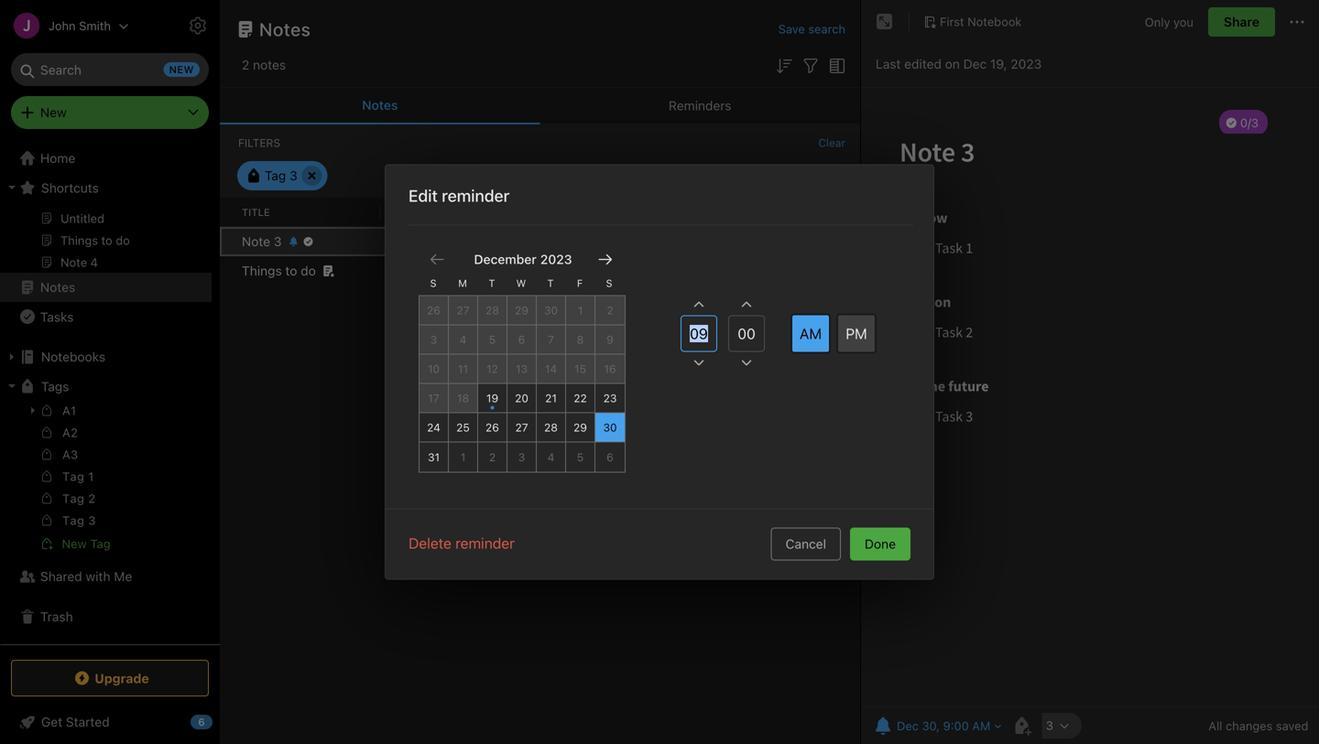 Task type: describe. For each thing, give the bounding box(es) containing it.
to
[[285, 263, 297, 278]]

save
[[778, 22, 805, 36]]

3 inside tag 3 link
[[88, 514, 96, 528]]

Search text field
[[24, 53, 196, 86]]

do
[[301, 263, 316, 278]]

save search
[[778, 22, 846, 36]]

12 button
[[478, 355, 508, 384]]

save search button
[[778, 20, 846, 38]]

me
[[114, 569, 132, 584]]

23
[[603, 392, 617, 405]]

new tag
[[62, 537, 111, 551]]

a2 link
[[0, 423, 212, 445]]

a1 link
[[0, 400, 212, 423]]

share button
[[1208, 7, 1275, 37]]

2 inside tag 2 link
[[88, 492, 96, 506]]

notes inside tree
[[40, 280, 75, 295]]

title
[[242, 206, 270, 218]]

18 button
[[449, 384, 478, 414]]

1 horizontal spatial 3 button
[[508, 443, 537, 472]]

4 for the bottom 4 button
[[548, 451, 555, 464]]

30 for 30 button to the left
[[544, 304, 558, 317]]

saved
[[1276, 720, 1309, 733]]

1 horizontal spatial 1 button
[[566, 296, 595, 326]]

on
[[945, 56, 960, 71]]

new tag button
[[0, 533, 212, 555]]

new for new tag
[[62, 537, 87, 551]]

26 for right 26 button
[[486, 421, 499, 434]]

0 vertical spatial 2 button
[[595, 296, 625, 326]]

tasks button
[[0, 302, 212, 332]]

clear
[[818, 137, 846, 149]]

11
[[458, 363, 468, 376]]

1 for the right the 1 button
[[578, 304, 583, 317]]

reminders button
[[540, 88, 860, 125]]

1 vertical spatial 27 button
[[508, 414, 537, 443]]

0 vertical spatial 5
[[489, 333, 496, 346]]

tag 3 inside note window element
[[1023, 719, 1053, 733]]

Select hour number field
[[681, 316, 717, 352]]

tag inside button
[[90, 537, 111, 551]]

1 t from the left
[[489, 277, 495, 289]]

9 button
[[595, 326, 625, 355]]

0 horizontal spatial 30 button
[[537, 296, 566, 326]]

expand tags image
[[5, 379, 19, 394]]

26 for top 26 button
[[427, 304, 441, 317]]

13 button
[[508, 355, 537, 384]]

a1
[[62, 404, 76, 418]]

19,
[[990, 56, 1007, 71]]

23 button
[[595, 384, 625, 414]]

changes
[[1226, 720, 1273, 733]]

2023 inside note window element
[[1011, 56, 1042, 71]]

3 inside note window element
[[1046, 719, 1053, 733]]

2 s from the left
[[606, 277, 612, 289]]

edit
[[409, 186, 438, 206]]

notes
[[253, 57, 286, 72]]

notes link
[[0, 273, 212, 302]]

f
[[577, 277, 583, 289]]

0 vertical spatial 28 button
[[478, 296, 508, 326]]

1 vertical spatial 30 button
[[595, 414, 625, 443]]

0 vertical spatial 6 button
[[508, 326, 537, 355]]

m
[[458, 277, 467, 289]]

row group containing note 3
[[220, 227, 860, 286]]

reminder for edit reminder
[[442, 186, 510, 206]]

8
[[577, 333, 584, 346]]

14 button
[[537, 355, 566, 384]]

22
[[574, 392, 587, 405]]

10
[[428, 363, 440, 376]]

2 for the left 2 button
[[489, 451, 496, 464]]

1 s from the left
[[430, 277, 437, 289]]

15 button
[[566, 355, 595, 384]]

tag 1
[[62, 470, 94, 484]]

note
[[242, 234, 270, 249]]

pm button
[[836, 314, 877, 354]]

17
[[428, 392, 439, 405]]

1 vertical spatial 4 button
[[537, 443, 566, 472]]

0 horizontal spatial 27 button
[[449, 296, 478, 326]]

shared with me link
[[0, 562, 212, 592]]

expand note image
[[874, 11, 896, 33]]

a2
[[62, 426, 78, 440]]

all changes saved
[[1209, 720, 1309, 733]]

2 notes
[[242, 57, 286, 72]]

title button
[[220, 198, 860, 227]]

with
[[86, 569, 110, 584]]

tag 1 link
[[0, 467, 212, 489]]

new for new
[[40, 105, 67, 120]]

December field
[[470, 250, 537, 269]]

tags
[[41, 379, 69, 394]]

pm
[[846, 325, 867, 343]]

7 button
[[537, 326, 566, 355]]

w
[[516, 277, 526, 289]]

first notebook
[[940, 15, 1022, 28]]

shortcuts button
[[0, 173, 212, 202]]

0 horizontal spatial 3 button
[[420, 326, 449, 355]]

19
[[486, 392, 498, 405]]

home link
[[0, 144, 220, 173]]

1 vertical spatial 5 button
[[566, 443, 595, 472]]

tab list containing notes
[[220, 88, 860, 125]]

19 button
[[478, 384, 508, 414]]

2 vertical spatial 1
[[88, 470, 94, 484]]

8 button
[[566, 326, 595, 355]]

2023 field
[[537, 250, 572, 269]]

a3
[[62, 448, 78, 462]]

10 button
[[420, 355, 449, 384]]

6 for 6 button to the top
[[518, 333, 525, 346]]

12
[[487, 363, 498, 376]]

0 horizontal spatial 4 button
[[449, 326, 478, 355]]

0 vertical spatial 26 button
[[420, 296, 449, 326]]

only you
[[1145, 15, 1194, 29]]

1 horizontal spatial 6 button
[[595, 443, 625, 472]]

0 horizontal spatial 28
[[486, 304, 499, 317]]

tag 2 link
[[0, 489, 212, 511]]

upgrade
[[95, 671, 149, 686]]

0 vertical spatial 27
[[457, 304, 470, 317]]

cancel button
[[771, 528, 841, 561]]

24
[[427, 421, 441, 434]]

1 horizontal spatial 26 button
[[478, 414, 508, 443]]

20
[[515, 392, 529, 405]]

new button
[[11, 96, 209, 129]]



Task type: vqa. For each thing, say whether or not it's contained in the screenshot.
4 associated with the top 4 BUTTON
yes



Task type: locate. For each thing, give the bounding box(es) containing it.
1 horizontal spatial tag 3 button
[[1012, 714, 1082, 739]]

1 vertical spatial 28
[[544, 421, 558, 434]]

t down the december field
[[489, 277, 495, 289]]

2 down tag 1 link
[[88, 492, 96, 506]]

1 up tag 2
[[88, 470, 94, 484]]

28 button down the december field
[[478, 296, 508, 326]]

1 vertical spatial group
[[0, 400, 212, 562]]

0 horizontal spatial 6 button
[[508, 326, 537, 355]]

3 inside note 3 button
[[274, 234, 282, 249]]

0 vertical spatial 28
[[486, 304, 499, 317]]

1 vertical spatial notes
[[362, 98, 398, 113]]

expand notebooks image
[[5, 350, 19, 365]]

1 horizontal spatial 1
[[461, 451, 466, 464]]

6 button down 23 button
[[595, 443, 625, 472]]

tasks
[[40, 309, 74, 325]]

3
[[290, 168, 297, 183], [274, 234, 282, 249], [496, 263, 504, 278], [430, 333, 437, 346], [518, 451, 525, 464], [88, 514, 96, 528], [1046, 719, 1053, 733]]

2 button
[[595, 296, 625, 326], [478, 443, 508, 472]]

1 horizontal spatial t
[[547, 277, 554, 289]]

1 horizontal spatial 2023
[[1011, 56, 1042, 71]]

2 button right 31 button
[[478, 443, 508, 472]]

0 vertical spatial 5 button
[[478, 326, 508, 355]]

row group
[[220, 227, 860, 286]]

29 button down the w
[[508, 296, 537, 326]]

tree containing home
[[0, 5, 220, 644]]

tag 3 link
[[0, 511, 212, 533]]

settings image
[[187, 15, 209, 37]]

done
[[865, 537, 896, 552]]

1 vertical spatial 28 button
[[537, 414, 566, 443]]

1 vertical spatial 4
[[548, 451, 555, 464]]

done button
[[850, 528, 911, 561]]

0 vertical spatial 4
[[460, 333, 467, 346]]

1 horizontal spatial 30 button
[[595, 414, 625, 443]]

1 horizontal spatial 28
[[544, 421, 558, 434]]

all
[[1209, 720, 1222, 733]]

am button
[[791, 314, 831, 354]]

1 horizontal spatial 2 button
[[595, 296, 625, 326]]

upgrade button
[[11, 661, 209, 697]]

5 down 22 button
[[577, 451, 584, 464]]

0 vertical spatial 6
[[518, 333, 525, 346]]

1 vertical spatial 26
[[486, 421, 499, 434]]

29 button down the 22
[[566, 414, 595, 443]]

notes button
[[220, 88, 540, 125]]

1 button down the f
[[566, 296, 595, 326]]

27 down m
[[457, 304, 470, 317]]

filters
[[238, 137, 280, 149]]

4 button up 11
[[449, 326, 478, 355]]

1 vertical spatial 6 button
[[595, 443, 625, 472]]

group for shortcuts
[[0, 35, 212, 280]]

28 down the december field
[[486, 304, 499, 317]]

30 button down the 23
[[595, 414, 625, 443]]

edit reminder
[[409, 186, 510, 206]]

notes
[[259, 18, 311, 40], [362, 98, 398, 113], [40, 280, 75, 295]]

t
[[489, 277, 495, 289], [547, 277, 554, 289]]

december 2023
[[474, 252, 572, 267]]

4 button
[[449, 326, 478, 355], [537, 443, 566, 472]]

share
[[1224, 14, 1260, 29]]

0 vertical spatial 27 button
[[449, 296, 478, 326]]

reminder right edit in the top of the page
[[442, 186, 510, 206]]

1 vertical spatial 2023
[[540, 252, 572, 267]]

am
[[800, 325, 822, 343]]

29
[[515, 304, 529, 317], [574, 421, 587, 434]]

6 button
[[508, 326, 537, 355], [595, 443, 625, 472]]

30 up 7
[[544, 304, 558, 317]]

1 horizontal spatial 27
[[515, 421, 528, 434]]

26 button down 19
[[478, 414, 508, 443]]

5 button
[[478, 326, 508, 355], [566, 443, 595, 472]]

14
[[545, 363, 557, 376]]

5 button down 22 button
[[566, 443, 595, 472]]

1 horizontal spatial 29
[[574, 421, 587, 434]]

s
[[430, 277, 437, 289], [606, 277, 612, 289]]

13
[[516, 363, 528, 376]]

1 horizontal spatial s
[[606, 277, 612, 289]]

21 button
[[537, 384, 566, 414]]

0 horizontal spatial 1 button
[[449, 443, 478, 472]]

1 vertical spatial 2 button
[[478, 443, 508, 472]]

27 button down m
[[449, 296, 478, 326]]

new up shared with me
[[62, 537, 87, 551]]

0 horizontal spatial 1
[[88, 470, 94, 484]]

shared
[[40, 569, 82, 584]]

last
[[876, 56, 901, 71]]

2 t from the left
[[547, 277, 554, 289]]

2 left notes
[[242, 57, 249, 72]]

1 horizontal spatial 4 button
[[537, 443, 566, 472]]

1 vertical spatial tag 3 button
[[1012, 714, 1082, 739]]

tag 3 button
[[237, 161, 328, 191], [1012, 714, 1082, 739]]

tree
[[0, 5, 220, 644]]

reminder
[[442, 186, 510, 206], [455, 535, 515, 552]]

0 vertical spatial reminder
[[442, 186, 510, 206]]

0 horizontal spatial 28 button
[[478, 296, 508, 326]]

0 vertical spatial 1 button
[[566, 296, 595, 326]]

0 vertical spatial 30 button
[[537, 296, 566, 326]]

reminder for delete reminder
[[455, 535, 515, 552]]

0 vertical spatial 26
[[427, 304, 441, 317]]

1 down the f
[[578, 304, 583, 317]]

3 button down the 20 button
[[508, 443, 537, 472]]

5 button up the 12
[[478, 326, 508, 355]]

1 horizontal spatial 30
[[603, 421, 617, 434]]

1 vertical spatial 1
[[461, 451, 466, 464]]

26 right 25 button
[[486, 421, 499, 434]]

1 horizontal spatial 5
[[577, 451, 584, 464]]

0 vertical spatial 2023
[[1011, 56, 1042, 71]]

new
[[40, 105, 67, 120], [62, 537, 87, 551]]

1 vertical spatial 5
[[577, 451, 584, 464]]

clear button
[[818, 137, 846, 149]]

trash link
[[0, 603, 212, 632]]

0 horizontal spatial 29
[[515, 304, 529, 317]]

new up the home
[[40, 105, 67, 120]]

reminder right delete
[[455, 535, 515, 552]]

2 button up 9
[[595, 296, 625, 326]]

group for tags
[[0, 400, 212, 562]]

0 vertical spatial 29
[[515, 304, 529, 317]]

26 button
[[420, 296, 449, 326], [478, 414, 508, 443]]

16 button
[[595, 355, 625, 384]]

30 button up 7
[[537, 296, 566, 326]]

26 button up 10
[[420, 296, 449, 326]]

1 horizontal spatial 28 button
[[537, 414, 566, 443]]

you
[[1174, 15, 1194, 29]]

1 vertical spatial 3 button
[[508, 443, 537, 472]]

0 horizontal spatial tag 3 button
[[237, 161, 328, 191]]

december
[[474, 252, 537, 267]]

0 horizontal spatial 4
[[460, 333, 467, 346]]

0 horizontal spatial t
[[489, 277, 495, 289]]

home
[[40, 151, 75, 166]]

first
[[940, 15, 964, 28]]

notebooks link
[[0, 343, 212, 372]]

11 button
[[449, 355, 478, 384]]

4 up 11
[[460, 333, 467, 346]]

27
[[457, 304, 470, 317], [515, 421, 528, 434]]

1 vertical spatial new
[[62, 537, 87, 551]]

27 button down 20
[[508, 414, 537, 443]]

18
[[457, 392, 469, 405]]

28 down 21 button
[[544, 421, 558, 434]]

2 group from the top
[[0, 400, 212, 562]]

29 down the w
[[515, 304, 529, 317]]

a3 link
[[0, 445, 212, 467]]

Note Editor text field
[[861, 88, 1319, 707]]

6 button left 7
[[508, 326, 537, 355]]

delete reminder link
[[409, 533, 515, 555]]

0 vertical spatial 3 button
[[420, 326, 449, 355]]

21
[[545, 392, 557, 405]]

add tag image
[[1011, 715, 1033, 737]]

things
[[242, 263, 282, 278]]

26
[[427, 304, 441, 317], [486, 421, 499, 434]]

1 horizontal spatial 6
[[607, 451, 614, 464]]

2 horizontal spatial notes
[[362, 98, 398, 113]]

new inside button
[[62, 537, 87, 551]]

30 for bottom 30 button
[[603, 421, 617, 434]]

note 3
[[242, 234, 282, 249]]

things to do
[[242, 263, 316, 278]]

0 horizontal spatial 29 button
[[508, 296, 537, 326]]

0 vertical spatial 1
[[578, 304, 583, 317]]

4 for left 4 button
[[460, 333, 467, 346]]

7
[[548, 333, 554, 346]]

group
[[0, 35, 212, 280], [0, 400, 212, 562]]

0 vertical spatial tag 3 button
[[237, 161, 328, 191]]

6 down 23 button
[[607, 451, 614, 464]]

trash
[[40, 610, 73, 625]]

0 horizontal spatial 26
[[427, 304, 441, 317]]

note 3 button
[[220, 227, 860, 257]]

first notebook button
[[917, 9, 1028, 35]]

27 button
[[449, 296, 478, 326], [508, 414, 537, 443]]

6
[[518, 333, 525, 346], [607, 451, 614, 464]]

delete reminder
[[409, 535, 515, 552]]

1 group from the top
[[0, 35, 212, 280]]

31
[[428, 451, 440, 464]]

2 right 31 button
[[489, 451, 496, 464]]

0 horizontal spatial 2023
[[540, 252, 572, 267]]

0 vertical spatial new
[[40, 105, 67, 120]]

shared with me
[[40, 569, 132, 584]]

tag inside note window element
[[1023, 719, 1043, 733]]

0 vertical spatial 4 button
[[449, 326, 478, 355]]

1 vertical spatial 6
[[607, 451, 614, 464]]

search
[[808, 22, 846, 36]]

17 button
[[420, 384, 449, 414]]

0 horizontal spatial 5 button
[[478, 326, 508, 355]]

1 vertical spatial 29
[[574, 421, 587, 434]]

0 horizontal spatial 27
[[457, 304, 470, 317]]

6 left 7
[[518, 333, 525, 346]]

0 vertical spatial group
[[0, 35, 212, 280]]

4 down 21 button
[[548, 451, 555, 464]]

0 horizontal spatial 30
[[544, 304, 558, 317]]

1 horizontal spatial 27 button
[[508, 414, 537, 443]]

2 vertical spatial notes
[[40, 280, 75, 295]]

t down 2023 field
[[547, 277, 554, 289]]

1 vertical spatial 26 button
[[478, 414, 508, 443]]

1 horizontal spatial 29 button
[[566, 414, 595, 443]]

1 right 31 button
[[461, 451, 466, 464]]

30
[[544, 304, 558, 317], [603, 421, 617, 434]]

3 button up 10
[[420, 326, 449, 355]]

0 horizontal spatial 26 button
[[420, 296, 449, 326]]

29 down 22 button
[[574, 421, 587, 434]]

0 horizontal spatial notes
[[40, 280, 75, 295]]

22 button
[[566, 384, 595, 414]]

4
[[460, 333, 467, 346], [548, 451, 555, 464]]

26 up 10
[[427, 304, 441, 317]]

1 vertical spatial 27
[[515, 421, 528, 434]]

4 button down 21 button
[[537, 443, 566, 472]]

27 down the 20 button
[[515, 421, 528, 434]]

1 horizontal spatial 5 button
[[566, 443, 595, 472]]

29 button
[[508, 296, 537, 326], [566, 414, 595, 443]]

1 button right 31
[[449, 443, 478, 472]]

2 horizontal spatial 1
[[578, 304, 583, 317]]

new inside popup button
[[40, 105, 67, 120]]

note window element
[[861, 0, 1319, 745]]

28 button down 21
[[537, 414, 566, 443]]

1 horizontal spatial 4
[[548, 451, 555, 464]]

1 vertical spatial 30
[[603, 421, 617, 434]]

reminders
[[669, 98, 732, 113]]

tag 3
[[265, 168, 297, 183], [471, 263, 504, 278], [62, 514, 96, 528], [1023, 719, 1053, 733]]

1 vertical spatial 1 button
[[449, 443, 478, 472]]

1 vertical spatial reminder
[[455, 535, 515, 552]]

6 for rightmost 6 button
[[607, 451, 614, 464]]

1
[[578, 304, 583, 317], [461, 451, 466, 464], [88, 470, 94, 484]]

28 button
[[478, 296, 508, 326], [537, 414, 566, 443]]

16
[[604, 363, 616, 376]]

tab list
[[220, 88, 860, 125]]

0 vertical spatial notes
[[259, 18, 311, 40]]

notes inside button
[[362, 98, 398, 113]]

None search field
[[24, 53, 196, 86]]

0 horizontal spatial 6
[[518, 333, 525, 346]]

group containing a1
[[0, 400, 212, 562]]

5 up the 12
[[489, 333, 496, 346]]

s right the f
[[606, 277, 612, 289]]

1 button
[[566, 296, 595, 326], [449, 443, 478, 472]]

30 down 23 button
[[603, 421, 617, 434]]

0 horizontal spatial 2 button
[[478, 443, 508, 472]]

9
[[607, 333, 614, 346]]

2 up 9
[[607, 304, 613, 317]]

2 for 2 notes
[[242, 57, 249, 72]]

Select minute number field
[[728, 316, 765, 352]]

0 vertical spatial 29 button
[[508, 296, 537, 326]]

25
[[456, 421, 470, 434]]

1 vertical spatial 29 button
[[566, 414, 595, 443]]

0 horizontal spatial 5
[[489, 333, 496, 346]]

2 for the topmost 2 button
[[607, 304, 613, 317]]

notebooks
[[41, 349, 105, 365]]

s left m
[[430, 277, 437, 289]]

1 for leftmost the 1 button
[[461, 451, 466, 464]]

1 horizontal spatial 26
[[486, 421, 499, 434]]



